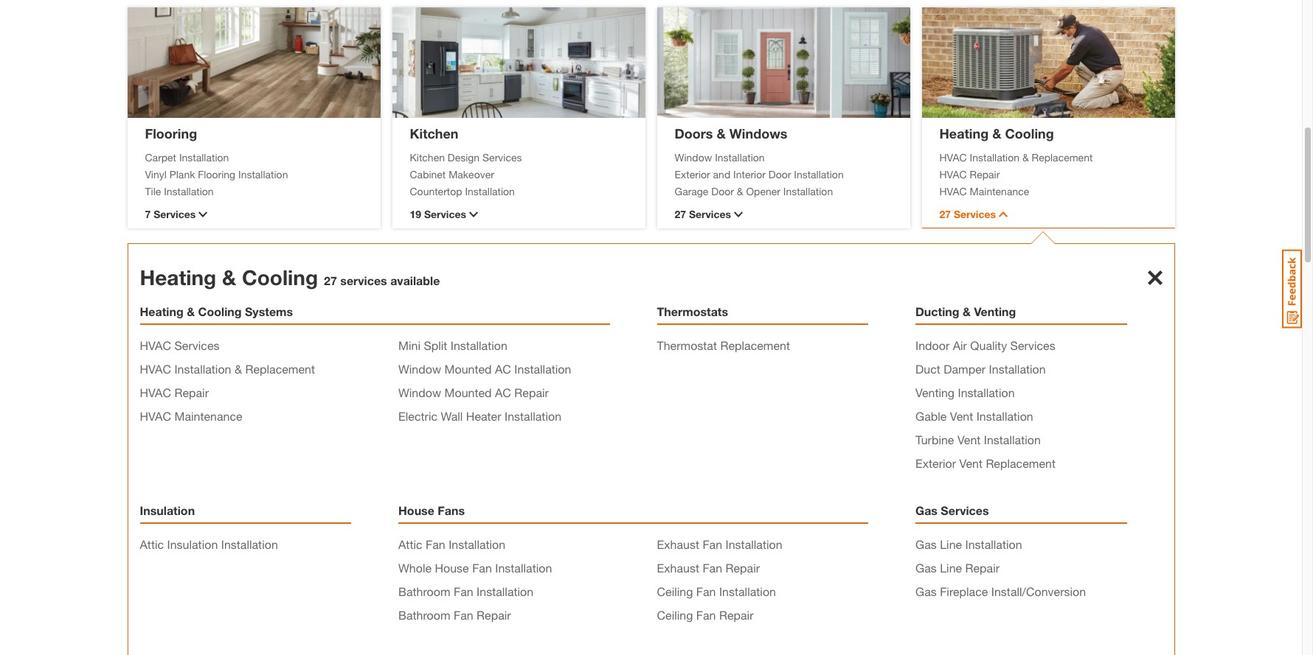 Task type: describe. For each thing, give the bounding box(es) containing it.
windows
[[729, 125, 787, 141]]

and
[[713, 168, 730, 180]]

7 services
[[145, 208, 196, 221]]

indoor air quality services link
[[915, 339, 1055, 353]]

replacement down the systems
[[245, 362, 315, 376]]

fan for exhaust fan installation
[[703, 538, 722, 552]]

fan for attic fan installation
[[426, 538, 445, 552]]

& inside hvac installation & replacement hvac repair hvac maintenance
[[1022, 151, 1029, 163]]

kitchen for kitchen design services cabinet makeover countertop installation
[[410, 151, 445, 163]]

line for repair
[[940, 561, 962, 575]]

ceiling fan repair
[[657, 609, 753, 623]]

0 horizontal spatial maintenance
[[174, 409, 242, 423]]

duct
[[915, 362, 940, 376]]

carpet installation link
[[145, 149, 363, 165]]

gas for gas fireplace install/conversion
[[915, 585, 937, 599]]

indoor
[[915, 339, 950, 353]]

quality
[[970, 339, 1007, 353]]

services inside button
[[424, 208, 466, 221]]

1 horizontal spatial house
[[435, 561, 469, 575]]

fan up bathroom fan installation
[[472, 561, 492, 575]]

mini split installation
[[398, 339, 507, 353]]

heating for heating & cooling
[[939, 125, 989, 141]]

& up hvac installation & replacement hvac repair hvac maintenance
[[992, 125, 1001, 141]]

kitchen for kitchen
[[410, 125, 458, 141]]

wall
[[441, 409, 463, 423]]

cabinet makeover link
[[410, 166, 627, 182]]

hvac repair
[[140, 386, 209, 400]]

0 vertical spatial hvac repair link
[[939, 166, 1157, 182]]

fans
[[438, 504, 465, 518]]

kitchen design services link
[[410, 149, 627, 165]]

gable
[[915, 409, 947, 423]]

fan for bathroom fan installation
[[454, 585, 473, 599]]

exhaust fan installation
[[657, 538, 782, 552]]

opener
[[746, 185, 780, 197]]

1 horizontal spatial hvac maintenance link
[[939, 183, 1157, 199]]

replacement down turbine vent installation link
[[986, 457, 1056, 471]]

fireplace
[[940, 585, 988, 599]]

gable vent installation link
[[915, 409, 1033, 423]]

available
[[390, 274, 440, 288]]

attic fan installation
[[398, 538, 505, 552]]

thermostat replacement
[[657, 339, 790, 353]]

bathroom fan repair link
[[398, 609, 511, 623]]

services up hvac installation & replacement
[[174, 339, 219, 353]]

close drawer image
[[1147, 271, 1162, 285]]

doors & windows link
[[675, 125, 787, 141]]

1 horizontal spatial exterior
[[915, 457, 956, 471]]

ac for installation
[[495, 362, 511, 376]]

hvac for hvac installation & replacement hvac repair hvac maintenance
[[939, 151, 967, 163]]

carpet
[[145, 151, 176, 163]]

gas services
[[915, 504, 989, 518]]

mounted for repair
[[444, 386, 492, 400]]

mini split installation link
[[398, 339, 507, 353]]

27 services for doors
[[675, 208, 731, 221]]

27 services for heating
[[939, 208, 996, 221]]

services up gas line installation
[[941, 504, 989, 518]]

heating & cooling systems
[[140, 305, 293, 319]]

electric
[[398, 409, 437, 423]]

ceiling fan installation link
[[657, 585, 776, 599]]

window mounted ac installation
[[398, 362, 571, 376]]

services down garage
[[689, 208, 731, 221]]

thermostats
[[657, 305, 728, 319]]

fan for ceiling fan installation
[[696, 585, 716, 599]]

19 services
[[410, 208, 466, 221]]

exterior inside window installation exterior and interior door installation garage door & opener installation
[[675, 168, 710, 180]]

countertop
[[410, 185, 462, 197]]

exhaust for exhaust fan repair
[[657, 561, 699, 575]]

vinyl plank flooring installation link
[[145, 166, 363, 182]]

hvac services link
[[140, 339, 219, 353]]

heating & cooling
[[939, 125, 1054, 141]]

hvac for hvac services
[[140, 339, 171, 353]]

7 services button
[[145, 207, 363, 222]]

& right ducting
[[963, 305, 971, 319]]

attic insulation installation
[[140, 538, 278, 552]]

systems
[[245, 305, 293, 319]]

services inside kitchen design services cabinet makeover countertop installation
[[482, 151, 522, 163]]

window for window installation exterior and interior door installation garage door & opener installation
[[675, 151, 712, 163]]

heating for heating & cooling systems
[[140, 305, 183, 319]]

gas for gas services
[[915, 504, 937, 518]]

attic for attic insulation installation
[[140, 538, 164, 552]]

19
[[410, 208, 421, 221]]

ceiling for ceiling fan installation
[[657, 585, 693, 599]]

bathroom for bathroom fan repair
[[398, 609, 450, 623]]

exhaust fan repair
[[657, 561, 760, 575]]

27 inside heating & cooling 27 services available
[[324, 274, 337, 288]]

& up hvac services at the bottom
[[187, 305, 195, 319]]

replacement inside hvac installation & replacement hvac repair hvac maintenance
[[1032, 151, 1093, 163]]

ducting
[[915, 305, 959, 319]]

venting installation
[[915, 386, 1015, 400]]

interior
[[733, 168, 766, 180]]

repair down exhaust fan installation
[[726, 561, 760, 575]]

repair inside hvac installation & replacement hvac repair hvac maintenance
[[970, 168, 1000, 180]]

exhaust fan repair link
[[657, 561, 760, 575]]

turbine
[[915, 433, 954, 447]]

vinyl
[[145, 168, 167, 180]]

garage
[[675, 185, 708, 197]]

services inside button
[[154, 208, 196, 221]]

hvac installation & replacement hvac repair hvac maintenance
[[939, 151, 1093, 197]]

gas line installation link
[[915, 538, 1022, 552]]

flooring link
[[145, 125, 197, 141]]

makeover
[[449, 168, 494, 180]]

design
[[448, 151, 480, 163]]

ac for repair
[[495, 386, 511, 400]]

repair down ceiling fan installation link
[[719, 609, 753, 623]]

duct damper installation
[[915, 362, 1046, 376]]

kitchen link
[[410, 125, 458, 141]]

gas fireplace install/conversion link
[[915, 585, 1086, 599]]

feedback link image
[[1282, 249, 1302, 329]]

0 vertical spatial hvac installation & replacement link
[[939, 149, 1157, 165]]

1 horizontal spatial heating & cooling link
[[939, 125, 1054, 141]]

exterior vent replacement
[[915, 457, 1056, 471]]

services right quality
[[1010, 339, 1055, 353]]

services
[[340, 274, 387, 288]]

hvac maintenance
[[140, 409, 242, 423]]

exhaust for exhaust fan installation
[[657, 538, 699, 552]]

install/conversion
[[991, 585, 1086, 599]]

exhaust fan installation link
[[657, 538, 782, 552]]

turbine vent installation link
[[915, 433, 1041, 447]]

doors
[[675, 125, 713, 141]]

turbine vent installation
[[915, 433, 1041, 447]]

window mounted ac installation link
[[398, 362, 571, 376]]

duct damper installation link
[[915, 362, 1046, 376]]

line for installation
[[940, 538, 962, 552]]

0 horizontal spatial hvac maintenance link
[[140, 409, 242, 423]]

attic insulation installation link
[[140, 538, 278, 552]]

0 horizontal spatial hvac repair link
[[140, 386, 209, 400]]



Task type: locate. For each thing, give the bounding box(es) containing it.
kitchen up cabinet
[[410, 151, 445, 163]]

3 gas from the top
[[915, 561, 937, 575]]

exhaust
[[657, 538, 699, 552], [657, 561, 699, 575]]

ac up window mounted ac repair
[[495, 362, 511, 376]]

2 27 services button from the left
[[939, 207, 1157, 222]]

fan up ceiling fan installation
[[703, 561, 722, 575]]

exterior vent replacement link
[[915, 457, 1056, 471]]

cooling left the systems
[[198, 305, 242, 319]]

replacement
[[1032, 151, 1093, 163], [720, 339, 790, 353], [245, 362, 315, 376], [986, 457, 1056, 471]]

1 horizontal spatial 27 services button
[[939, 207, 1157, 222]]

door down the window installation link
[[768, 168, 791, 180]]

19 services button
[[410, 207, 627, 222]]

2 vertical spatial heating
[[140, 305, 183, 319]]

0 vertical spatial ceiling
[[657, 585, 693, 599]]

services down countertop
[[424, 208, 466, 221]]

line up gas line repair link
[[940, 538, 962, 552]]

gas line repair link
[[915, 561, 1000, 575]]

bathroom down bathroom fan installation
[[398, 609, 450, 623]]

2 line from the top
[[940, 561, 962, 575]]

split
[[424, 339, 447, 353]]

attic for attic fan installation
[[398, 538, 422, 552]]

1 vertical spatial heating
[[140, 266, 216, 290]]

4 gas from the top
[[915, 585, 937, 599]]

heating up hvac services at the bottom
[[140, 305, 183, 319]]

garage door & opener installation link
[[675, 183, 892, 199]]

27 for doors
[[675, 208, 686, 221]]

0 vertical spatial exhaust
[[657, 538, 699, 552]]

exhaust up ceiling fan installation
[[657, 561, 699, 575]]

cooling up the systems
[[242, 266, 318, 290]]

27
[[675, 208, 686, 221], [939, 208, 951, 221], [324, 274, 337, 288]]

1 horizontal spatial door
[[768, 168, 791, 180]]

gable vent installation
[[915, 409, 1033, 423]]

1 horizontal spatial maintenance
[[970, 185, 1029, 197]]

gas for gas line repair
[[915, 561, 937, 575]]

gas up gas line installation
[[915, 504, 937, 518]]

0 horizontal spatial 27 services button
[[675, 207, 892, 222]]

cabinet
[[410, 168, 446, 180]]

mounted up window mounted ac repair link
[[444, 362, 492, 376]]

2 vertical spatial vent
[[959, 457, 983, 471]]

tile
[[145, 185, 161, 197]]

repair down bathroom fan installation link
[[477, 609, 511, 623]]

27 services button for heating & cooling
[[939, 207, 1157, 222]]

vent for gable
[[950, 409, 973, 423]]

thermostat replacement link
[[657, 339, 790, 353]]

fan down ceiling fan installation
[[696, 609, 716, 623]]

damper
[[944, 362, 986, 376]]

fan down bathroom fan installation
[[454, 609, 473, 623]]

0 horizontal spatial attic
[[140, 538, 164, 552]]

gas up gas line repair
[[915, 538, 937, 552]]

kitchen up design
[[410, 125, 458, 141]]

gas fireplace install/conversion
[[915, 585, 1086, 599]]

window inside window installation exterior and interior door installation garage door & opener installation
[[675, 151, 712, 163]]

0 vertical spatial heating & cooling link
[[939, 125, 1054, 141]]

tile installation link
[[145, 183, 363, 199]]

bathroom down the whole
[[398, 585, 450, 599]]

1 vertical spatial vent
[[957, 433, 981, 447]]

1 vertical spatial cooling
[[242, 266, 318, 290]]

1 horizontal spatial attic
[[398, 538, 422, 552]]

maintenance
[[970, 185, 1029, 197], [174, 409, 242, 423]]

0 vertical spatial exterior
[[675, 168, 710, 180]]

fan for exhaust fan repair
[[703, 561, 722, 575]]

house fans
[[398, 504, 465, 518]]

repair down the window mounted ac installation
[[514, 386, 549, 400]]

hvac repair link up "hvac maintenance"
[[140, 386, 209, 400]]

countertop installation link
[[410, 183, 627, 199]]

hvac repair link
[[939, 166, 1157, 182], [140, 386, 209, 400]]

1 vertical spatial flooring
[[198, 168, 235, 180]]

1 vertical spatial venting
[[915, 386, 955, 400]]

27 services
[[675, 208, 731, 221], [939, 208, 996, 221]]

0 vertical spatial door
[[768, 168, 791, 180]]

mounted
[[444, 362, 492, 376], [444, 386, 492, 400]]

1 vertical spatial hvac installation & replacement link
[[140, 362, 315, 376]]

maintenance inside hvac installation & replacement hvac repair hvac maintenance
[[970, 185, 1029, 197]]

cooling for heating & cooling 27 services available
[[242, 266, 318, 290]]

house left fans
[[398, 504, 434, 518]]

venting
[[974, 305, 1016, 319], [915, 386, 955, 400]]

vent for turbine
[[957, 433, 981, 447]]

fan for bathroom fan repair
[[454, 609, 473, 623]]

1 vertical spatial maintenance
[[174, 409, 242, 423]]

hvac services
[[140, 339, 219, 353]]

& down heating & cooling systems
[[235, 362, 242, 376]]

2 27 services from the left
[[939, 208, 996, 221]]

1 line from the top
[[940, 538, 962, 552]]

27 services button
[[675, 207, 892, 222], [939, 207, 1157, 222]]

fan
[[426, 538, 445, 552], [703, 538, 722, 552], [472, 561, 492, 575], [703, 561, 722, 575], [454, 585, 473, 599], [696, 585, 716, 599], [454, 609, 473, 623], [696, 609, 716, 623]]

2 bathroom from the top
[[398, 609, 450, 623]]

fan up 'ceiling fan repair' link on the right bottom
[[696, 585, 716, 599]]

repair down gas line installation link
[[965, 561, 1000, 575]]

27 services down hvac installation & replacement hvac repair hvac maintenance
[[939, 208, 996, 221]]

1 vertical spatial door
[[711, 185, 734, 197]]

ceiling
[[657, 585, 693, 599], [657, 609, 693, 623]]

1 vertical spatial insulation
[[167, 538, 218, 552]]

2 vertical spatial window
[[398, 386, 441, 400]]

venting up gable
[[915, 386, 955, 400]]

exhaust up exhaust fan repair link at the bottom of the page
[[657, 538, 699, 552]]

0 vertical spatial heating
[[939, 125, 989, 141]]

hvac installation & replacement link down heating & cooling
[[939, 149, 1157, 165]]

venting up quality
[[974, 305, 1016, 319]]

& up heating & cooling systems
[[222, 266, 236, 290]]

27 services button down garage door & opener installation link
[[675, 207, 892, 222]]

ceiling for ceiling fan repair
[[657, 609, 693, 623]]

1 ac from the top
[[495, 362, 511, 376]]

window for window mounted ac repair
[[398, 386, 441, 400]]

1 gas from the top
[[915, 504, 937, 518]]

gas for gas line installation
[[915, 538, 937, 552]]

1 vertical spatial window
[[398, 362, 441, 376]]

heating for heating & cooling 27 services available
[[140, 266, 216, 290]]

ac
[[495, 362, 511, 376], [495, 386, 511, 400]]

electric wall heater installation link
[[398, 409, 561, 423]]

house down attic fan installation link
[[435, 561, 469, 575]]

2 vertical spatial cooling
[[198, 305, 242, 319]]

& down interior
[[737, 185, 743, 197]]

heater
[[466, 409, 501, 423]]

1 vertical spatial bathroom
[[398, 609, 450, 623]]

1 27 services button from the left
[[675, 207, 892, 222]]

1 kitchen from the top
[[410, 125, 458, 141]]

hvac installation & replacement link
[[939, 149, 1157, 165], [140, 362, 315, 376]]

1 horizontal spatial hvac installation & replacement link
[[939, 149, 1157, 165]]

2 attic from the left
[[398, 538, 422, 552]]

whole house fan installation link
[[398, 561, 552, 575]]

heating up hvac installation & replacement hvac repair hvac maintenance
[[939, 125, 989, 141]]

services up cabinet makeover link
[[482, 151, 522, 163]]

line
[[940, 538, 962, 552], [940, 561, 962, 575]]

0 vertical spatial hvac maintenance link
[[939, 183, 1157, 199]]

1 vertical spatial hvac maintenance link
[[140, 409, 242, 423]]

hvac maintenance link
[[939, 183, 1157, 199], [140, 409, 242, 423]]

0 vertical spatial house
[[398, 504, 434, 518]]

1 ceiling from the top
[[657, 585, 693, 599]]

0 horizontal spatial door
[[711, 185, 734, 197]]

27 services button for doors & windows
[[675, 207, 892, 222]]

1 vertical spatial ceiling
[[657, 609, 693, 623]]

0 vertical spatial window
[[675, 151, 712, 163]]

&
[[717, 125, 726, 141], [992, 125, 1001, 141], [1022, 151, 1029, 163], [737, 185, 743, 197], [222, 266, 236, 290], [187, 305, 195, 319], [963, 305, 971, 319], [235, 362, 242, 376]]

attic fan installation link
[[398, 538, 505, 552]]

gas line repair
[[915, 561, 1000, 575]]

fan up exhaust fan repair
[[703, 538, 722, 552]]

ceiling down ceiling fan installation
[[657, 609, 693, 623]]

0 horizontal spatial venting
[[915, 386, 955, 400]]

1 vertical spatial hvac repair link
[[140, 386, 209, 400]]

window installation exterior and interior door installation garage door & opener installation
[[675, 151, 844, 197]]

exterior and interior door installation link
[[675, 166, 892, 182]]

1 vertical spatial exterior
[[915, 457, 956, 471]]

0 vertical spatial cooling
[[1005, 125, 1054, 141]]

vent down venting installation link
[[950, 409, 973, 423]]

bathroom for bathroom fan installation
[[398, 585, 450, 599]]

cooling up hvac installation & replacement hvac repair hvac maintenance
[[1005, 125, 1054, 141]]

flooring right plank
[[198, 168, 235, 180]]

services down hvac installation & replacement hvac repair hvac maintenance
[[954, 208, 996, 221]]

thermostat
[[657, 339, 717, 353]]

2 ac from the top
[[495, 386, 511, 400]]

gas line installation
[[915, 538, 1022, 552]]

gas left fireplace
[[915, 585, 937, 599]]

1 vertical spatial exhaust
[[657, 561, 699, 575]]

hvac for hvac maintenance
[[140, 409, 171, 423]]

indoor air quality services
[[915, 339, 1055, 353]]

0 vertical spatial insulation
[[140, 504, 195, 518]]

repair
[[970, 168, 1000, 180], [174, 386, 209, 400], [514, 386, 549, 400], [726, 561, 760, 575], [965, 561, 1000, 575], [477, 609, 511, 623], [719, 609, 753, 623]]

whole house fan installation
[[398, 561, 552, 575]]

window down the mini
[[398, 362, 441, 376]]

exterior down turbine at the right bottom of the page
[[915, 457, 956, 471]]

0 vertical spatial mounted
[[444, 362, 492, 376]]

1 mounted from the top
[[444, 362, 492, 376]]

window installation link
[[675, 149, 892, 165]]

fan for ceiling fan repair
[[696, 609, 716, 623]]

vent down turbine vent installation link
[[959, 457, 983, 471]]

1 vertical spatial mounted
[[444, 386, 492, 400]]

ceiling fan repair link
[[657, 609, 753, 623]]

services
[[482, 151, 522, 163], [154, 208, 196, 221], [424, 208, 466, 221], [689, 208, 731, 221], [954, 208, 996, 221], [174, 339, 219, 353], [1010, 339, 1055, 353], [941, 504, 989, 518]]

0 horizontal spatial flooring
[[145, 125, 197, 141]]

& down heating & cooling
[[1022, 151, 1029, 163]]

ceiling up 'ceiling fan repair' link on the right bottom
[[657, 585, 693, 599]]

air
[[953, 339, 967, 353]]

hvac installation & replacement link down hvac services at the bottom
[[140, 362, 315, 376]]

0 vertical spatial vent
[[950, 409, 973, 423]]

vent
[[950, 409, 973, 423], [957, 433, 981, 447], [959, 457, 983, 471]]

plank
[[169, 168, 195, 180]]

cooling for heating & cooling systems
[[198, 305, 242, 319]]

0 vertical spatial maintenance
[[970, 185, 1029, 197]]

1 horizontal spatial hvac repair link
[[939, 166, 1157, 182]]

0 vertical spatial venting
[[974, 305, 1016, 319]]

1 horizontal spatial venting
[[974, 305, 1016, 319]]

0 vertical spatial flooring
[[145, 125, 197, 141]]

0 horizontal spatial 27
[[324, 274, 337, 288]]

0 horizontal spatial hvac installation & replacement link
[[140, 362, 315, 376]]

hvac repair link down heating & cooling
[[939, 166, 1157, 182]]

heating & cooling link up hvac installation & replacement hvac repair hvac maintenance
[[939, 125, 1054, 141]]

heating up heating & cooling systems
[[140, 266, 216, 290]]

window for window mounted ac installation
[[398, 362, 441, 376]]

exterior up garage
[[675, 168, 710, 180]]

1 vertical spatial heating & cooling link
[[140, 266, 318, 290]]

0 horizontal spatial exterior
[[675, 168, 710, 180]]

installation inside hvac installation & replacement hvac repair hvac maintenance
[[970, 151, 1019, 163]]

0 vertical spatial bathroom
[[398, 585, 450, 599]]

carpet installation vinyl plank flooring installation tile installation
[[145, 151, 288, 197]]

fan up bathroom fan repair link
[[454, 585, 473, 599]]

door down and
[[711, 185, 734, 197]]

1 vertical spatial line
[[940, 561, 962, 575]]

heating & cooling 27 services available
[[140, 266, 440, 290]]

cooling
[[1005, 125, 1054, 141], [242, 266, 318, 290], [198, 305, 242, 319]]

heating & cooling link
[[939, 125, 1054, 141], [140, 266, 318, 290]]

0 vertical spatial kitchen
[[410, 125, 458, 141]]

repair up "hvac maintenance"
[[174, 386, 209, 400]]

0 horizontal spatial 27 services
[[675, 208, 731, 221]]

replacement down heating & cooling
[[1032, 151, 1093, 163]]

& inside window installation exterior and interior door installation garage door & opener installation
[[737, 185, 743, 197]]

2 ceiling from the top
[[657, 609, 693, 623]]

0 vertical spatial ac
[[495, 362, 511, 376]]

replacement right thermostat
[[720, 339, 790, 353]]

bathroom fan installation link
[[398, 585, 533, 599]]

flooring up carpet
[[145, 125, 197, 141]]

mounted up electric wall heater installation
[[444, 386, 492, 400]]

kitchen
[[410, 125, 458, 141], [410, 151, 445, 163]]

1 vertical spatial ac
[[495, 386, 511, 400]]

1 27 services from the left
[[675, 208, 731, 221]]

1 attic from the left
[[140, 538, 164, 552]]

hvac for hvac installation & replacement
[[140, 362, 171, 376]]

vent down gable vent installation
[[957, 433, 981, 447]]

services right the 7
[[154, 208, 196, 221]]

hvac installation & replacement
[[140, 362, 315, 376]]

0 vertical spatial line
[[940, 538, 962, 552]]

1 exhaust from the top
[[657, 538, 699, 552]]

ducting & venting
[[915, 305, 1016, 319]]

gas down gas line installation link
[[915, 561, 937, 575]]

1 vertical spatial kitchen
[[410, 151, 445, 163]]

exterior
[[675, 168, 710, 180], [915, 457, 956, 471]]

bathroom fan installation
[[398, 585, 533, 599]]

1 horizontal spatial flooring
[[198, 168, 235, 180]]

& right doors
[[717, 125, 726, 141]]

27 for heating
[[939, 208, 951, 221]]

ceiling fan installation
[[657, 585, 776, 599]]

27 services button down hvac installation & replacement hvac repair hvac maintenance
[[939, 207, 1157, 222]]

1 bathroom from the top
[[398, 585, 450, 599]]

2 kitchen from the top
[[410, 151, 445, 163]]

window mounted ac repair link
[[398, 386, 549, 400]]

0 horizontal spatial house
[[398, 504, 434, 518]]

window down doors
[[675, 151, 712, 163]]

1 vertical spatial house
[[435, 561, 469, 575]]

2 horizontal spatial 27
[[939, 208, 951, 221]]

7
[[145, 208, 151, 221]]

maintenance down heating & cooling
[[970, 185, 1029, 197]]

installation inside kitchen design services cabinet makeover countertop installation
[[465, 185, 515, 197]]

line up fireplace
[[940, 561, 962, 575]]

1 horizontal spatial 27 services
[[939, 208, 996, 221]]

2 exhaust from the top
[[657, 561, 699, 575]]

flooring inside the carpet installation vinyl plank flooring installation tile installation
[[198, 168, 235, 180]]

attic
[[140, 538, 164, 552], [398, 538, 422, 552]]

2 gas from the top
[[915, 538, 937, 552]]

vent for exterior
[[959, 457, 983, 471]]

0 horizontal spatial heating & cooling link
[[140, 266, 318, 290]]

maintenance down hvac repair
[[174, 409, 242, 423]]

mounted for installation
[[444, 362, 492, 376]]

hvac for hvac repair
[[140, 386, 171, 400]]

fan up the whole
[[426, 538, 445, 552]]

2 mounted from the top
[[444, 386, 492, 400]]

doors & windows
[[675, 125, 787, 141]]

kitchen inside kitchen design services cabinet makeover countertop installation
[[410, 151, 445, 163]]

1 horizontal spatial 27
[[675, 208, 686, 221]]

heating & cooling link up heating & cooling systems
[[140, 266, 318, 290]]

27 services down garage
[[675, 208, 731, 221]]

repair down heating & cooling
[[970, 168, 1000, 180]]

electric wall heater installation
[[398, 409, 561, 423]]

bathroom fan repair
[[398, 609, 511, 623]]

window up electric
[[398, 386, 441, 400]]

whole
[[398, 561, 432, 575]]

cooling for heating & cooling
[[1005, 125, 1054, 141]]

ac down the window mounted ac installation
[[495, 386, 511, 400]]



Task type: vqa. For each thing, say whether or not it's contained in the screenshot.


